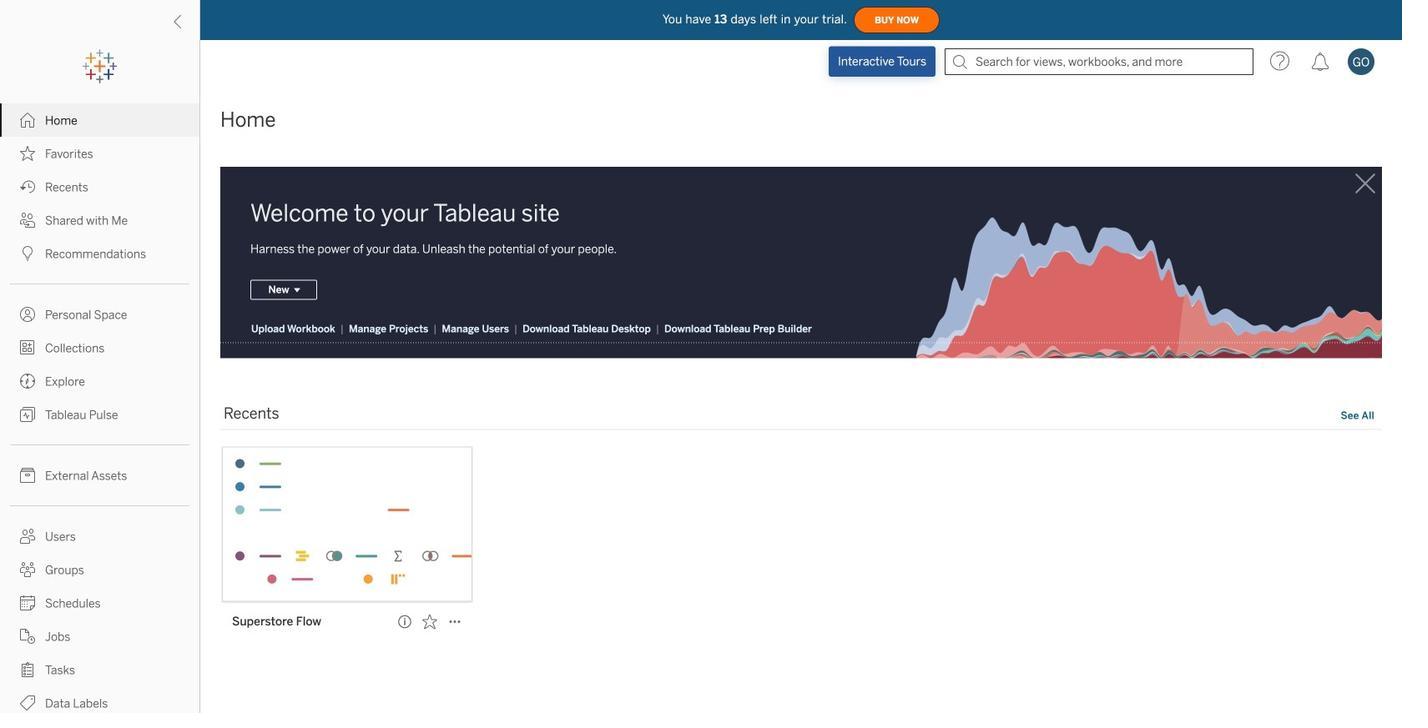Task type: describe. For each thing, give the bounding box(es) containing it.
navigation panel element
[[0, 50, 200, 714]]



Task type: locate. For each thing, give the bounding box(es) containing it.
Search for views, workbooks, and more text field
[[945, 48, 1254, 75]]

main navigation. press the up and down arrow keys to access links. element
[[0, 104, 200, 714]]



Task type: vqa. For each thing, say whether or not it's contained in the screenshot.
Search for views, workbooks, and more text field
yes



